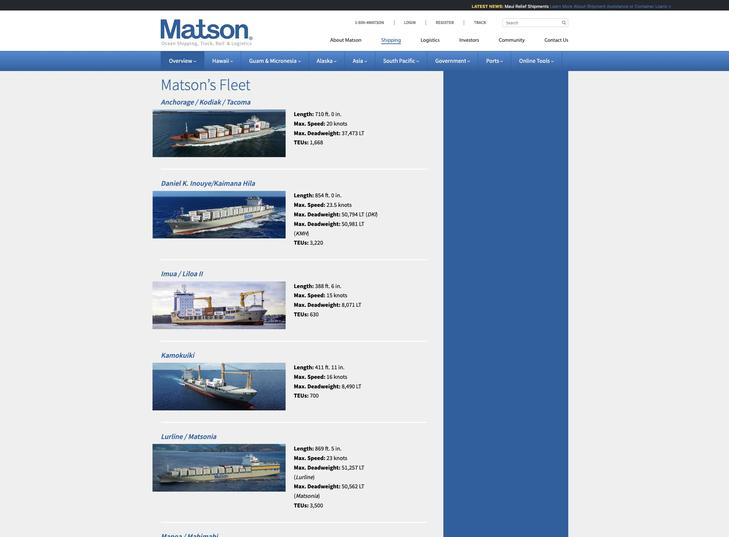 Task type: describe. For each thing, give the bounding box(es) containing it.
length: 869 ft. 5 in. max. speed: 23 knots max. deadweight:
[[294, 445, 348, 471]]

11 max. from the top
[[294, 464, 306, 471]]

/ for liloa
[[178, 269, 181, 278]]

) for kmh ) teus: 3,220
[[307, 229, 309, 237]]

about matson
[[330, 38, 362, 43]]

alaska
[[317, 57, 333, 64]]

login
[[404, 20, 416, 25]]

overview link
[[169, 57, 196, 64]]

south pacific
[[383, 57, 416, 64]]

0 for 20
[[331, 110, 334, 118]]

411
[[315, 363, 324, 371]]

teus: for length: 710 ft. 0 in. max. speed: 20 knots max. deadweight: 37,473 lt teus: 1,668
[[294, 139, 309, 146]]

container
[[631, 4, 650, 9]]

deadweight: for 411
[[308, 382, 341, 390]]

deadweight: for 710
[[308, 129, 341, 137]]

dki matson's new ship image
[[153, 191, 286, 239]]

online tools link
[[520, 57, 554, 64]]

investors
[[460, 38, 479, 43]]

track
[[474, 20, 486, 25]]

speed: for 710
[[308, 120, 326, 127]]

kmh
[[296, 229, 307, 237]]

knots for 50,794
[[338, 201, 352, 209]]

community
[[499, 38, 525, 43]]

knots for 8,071
[[334, 292, 348, 299]]

inouye/kaimana
[[190, 179, 241, 188]]

37,473
[[342, 129, 358, 137]]

9 max. from the top
[[294, 382, 306, 390]]

alaska link
[[317, 57, 337, 64]]

length: 854 ft. 0 in. max. speed: 23.5 knots max. deadweight: 50,794 lt ( dki ) max. deadweight:
[[294, 192, 378, 228]]

speed: for 869
[[308, 454, 326, 462]]

800-
[[359, 20, 367, 25]]

learn
[[546, 4, 557, 9]]

overview
[[169, 57, 192, 64]]

) inside length: 854 ft. 0 in. max. speed: 23.5 knots max. deadweight: 50,794 lt ( dki ) max. deadweight:
[[376, 210, 378, 218]]

ii
[[199, 269, 203, 278]]

max. inside lurline ) max. deadweight:
[[294, 483, 306, 490]]

51,257 lt (
[[294, 464, 365, 481]]

8,071
[[342, 301, 355, 309]]

0 vertical spatial about
[[569, 4, 581, 9]]

daniel
[[161, 179, 181, 188]]

lurline for /
[[161, 432, 183, 441]]

search image
[[562, 20, 566, 25]]

shipments
[[524, 4, 545, 9]]

deadweight: for 869
[[308, 464, 341, 471]]

23
[[327, 454, 333, 462]]

700
[[310, 392, 319, 399]]

contact us
[[545, 38, 569, 43]]

deadweight: inside lurline ) max. deadweight:
[[308, 483, 341, 490]]

length: for length: 854 ft. 0 in. max. speed: 23.5 knots max. deadweight: 50,794 lt ( dki ) max. deadweight:
[[294, 192, 314, 199]]

government link
[[436, 57, 470, 64]]

854
[[315, 192, 324, 199]]

knots for 8,490
[[334, 373, 348, 380]]

1-800-4matson
[[355, 20, 384, 25]]

dki
[[368, 210, 376, 218]]

speed: for 411
[[308, 373, 326, 380]]

deadweight: for 854
[[308, 210, 341, 218]]

micronesia
[[270, 57, 297, 64]]

shipment
[[583, 4, 602, 9]]

( for 50,981 lt (
[[294, 229, 296, 237]]

about inside 'link'
[[330, 38, 344, 43]]

or
[[625, 4, 630, 9]]

more
[[558, 4, 568, 9]]

50,562 lt (
[[294, 483, 365, 500]]

lurline / matsonia
[[161, 432, 216, 441]]

tacoma
[[226, 97, 250, 106]]

710
[[315, 110, 324, 118]]

length: 710 ft. 0 in. max. speed: 20 knots max. deadweight: 37,473 lt teus: 1,668
[[294, 110, 365, 146]]

news:
[[485, 4, 499, 9]]

50,562
[[342, 483, 358, 490]]

) for lurline ) max. deadweight:
[[313, 473, 315, 481]]

ports link
[[487, 57, 503, 64]]

top menu navigation
[[330, 35, 569, 48]]

in. for 20
[[336, 110, 342, 118]]

50,794
[[342, 210, 358, 218]]

length: for length: 710 ft. 0 in. max. speed: 20 knots max. deadweight: 37,473 lt teus: 1,668
[[294, 110, 314, 118]]

ft. for 411
[[325, 363, 330, 371]]

contact
[[545, 38, 562, 43]]

8 max. from the top
[[294, 373, 306, 380]]

16
[[327, 373, 333, 380]]

matsonia ) teus: 3,500
[[294, 492, 323, 509]]

630
[[310, 310, 319, 318]]

3 deadweight: from the top
[[308, 220, 341, 228]]

869
[[315, 445, 324, 452]]

3,500
[[310, 502, 323, 509]]

community link
[[489, 35, 535, 48]]

loans
[[651, 4, 663, 9]]

online
[[520, 57, 536, 64]]

teus: inside kmh ) teus: 3,220
[[294, 239, 309, 246]]

in. for 23.5
[[336, 192, 342, 199]]

lt inside length: 388 ft. 6 in. max. speed: 15 knots max. deadweight: 8,071 lt teus: 630
[[356, 301, 362, 309]]

south
[[383, 57, 398, 64]]

register link
[[426, 20, 464, 25]]

( for 51,257 lt (
[[294, 473, 296, 481]]

imua loaded with matson containers image
[[153, 281, 286, 329]]

asia link
[[353, 57, 367, 64]]

7 max. from the top
[[294, 301, 306, 309]]

5 max. from the top
[[294, 220, 306, 228]]

liloa
[[182, 269, 197, 278]]

knots inside length: 869 ft. 5 in. max. speed: 23 knots max. deadweight:
[[334, 454, 348, 462]]

deadweight: for 388
[[308, 301, 341, 309]]

matson's
[[161, 75, 216, 94]]

fleet
[[219, 75, 251, 94]]

4matson
[[367, 20, 384, 25]]



Task type: locate. For each thing, give the bounding box(es) containing it.
2 0 from the top
[[331, 192, 334, 199]]

) inside matsonia ) teus: 3,500
[[318, 492, 320, 500]]

guam & micronesia link
[[249, 57, 301, 64]]

south pacific link
[[383, 57, 419, 64]]

4 length: from the top
[[294, 363, 314, 371]]

ft. inside 'length: 411 ft. 11 in. max. speed: 16 knots max. deadweight: 8,490 lt teus: 700'
[[325, 363, 330, 371]]

( inside 50,981 lt (
[[294, 229, 296, 237]]

in. inside length: 388 ft. 6 in. max. speed: 15 knots max. deadweight: 8,071 lt teus: 630
[[336, 282, 342, 290]]

2 ft. from the top
[[325, 192, 330, 199]]

guam
[[249, 57, 264, 64]]

in. for 16
[[339, 363, 345, 371]]

None search field
[[503, 18, 569, 27]]

logistics link
[[411, 35, 450, 48]]

anchorage / kodiak / tacoma
[[161, 97, 250, 106]]

about
[[569, 4, 581, 9], [330, 38, 344, 43]]

matsonia inside matsonia ) teus: 3,500
[[296, 492, 318, 500]]

speed: inside length: 854 ft. 0 in. max. speed: 23.5 knots max. deadweight: 50,794 lt ( dki ) max. deadweight:
[[308, 201, 326, 209]]

assistance
[[603, 4, 624, 9]]

2 max. from the top
[[294, 129, 306, 137]]

speed:
[[308, 120, 326, 127], [308, 201, 326, 209], [308, 292, 326, 299], [308, 373, 326, 380], [308, 454, 326, 462]]

1 max. from the top
[[294, 120, 306, 127]]

track link
[[464, 20, 486, 25]]

shipping
[[381, 38, 401, 43]]

deadweight: down 23
[[308, 464, 341, 471]]

lt
[[359, 129, 365, 137], [359, 210, 365, 218], [359, 220, 365, 228], [356, 301, 362, 309], [356, 382, 362, 390], [359, 464, 365, 471], [359, 483, 365, 490]]

6
[[331, 282, 334, 290]]

10 max. from the top
[[294, 454, 306, 462]]

ft. inside length: 854 ft. 0 in. max. speed: 23.5 knots max. deadweight: 50,794 lt ( dki ) max. deadweight:
[[325, 192, 330, 199]]

0 vertical spatial 0
[[331, 110, 334, 118]]

investors link
[[450, 35, 489, 48]]

3 teus: from the top
[[294, 310, 309, 318]]

Search search field
[[503, 18, 569, 27]]

1 length: from the top
[[294, 110, 314, 118]]

deadweight: inside length: 388 ft. 6 in. max. speed: 15 knots max. deadweight: 8,071 lt teus: 630
[[308, 301, 341, 309]]

daniel k. inouye/kaimana hila
[[161, 179, 255, 188]]

deadweight: down 15 on the left of the page
[[308, 301, 341, 309]]

2 deadweight: from the top
[[308, 210, 341, 218]]

teus: inside "length: 710 ft. 0 in. max. speed: 20 knots max. deadweight: 37,473 lt teus: 1,668"
[[294, 139, 309, 146]]

3 speed: from the top
[[308, 292, 326, 299]]

3 length: from the top
[[294, 282, 314, 290]]

ft. right 710
[[325, 110, 330, 118]]

12 max. from the top
[[294, 483, 306, 490]]

lurline for )
[[296, 473, 313, 481]]

login link
[[394, 20, 426, 25]]

knots right 20
[[334, 120, 348, 127]]

pacific
[[399, 57, 416, 64]]

lurline inside lurline ) max. deadweight:
[[296, 473, 313, 481]]

ft. inside length: 388 ft. 6 in. max. speed: 15 knots max. deadweight: 8,071 lt teus: 630
[[325, 282, 330, 290]]

k.
[[182, 179, 188, 188]]

lurline
[[161, 432, 183, 441], [296, 473, 313, 481]]

length: left 710
[[294, 110, 314, 118]]

ports
[[487, 57, 499, 64]]

speed: for 854
[[308, 201, 326, 209]]

1 horizontal spatial lurline
[[296, 473, 313, 481]]

in. right 5
[[336, 445, 342, 452]]

teus: inside length: 388 ft. 6 in. max. speed: 15 knots max. deadweight: 8,071 lt teus: 630
[[294, 310, 309, 318]]

/ for matsonia
[[184, 432, 187, 441]]

kodiak
[[199, 97, 221, 106]]

teus: for length: 388 ft. 6 in. max. speed: 15 knots max. deadweight: 8,071 lt teus: 630
[[294, 310, 309, 318]]

ft. left '6'
[[325, 282, 330, 290]]

1 horizontal spatial matsonia
[[296, 492, 318, 500]]

0 up 20
[[331, 110, 334, 118]]

ft.
[[325, 110, 330, 118], [325, 192, 330, 199], [325, 282, 330, 290], [325, 363, 330, 371], [325, 445, 330, 452]]

speed: inside length: 869 ft. 5 in. max. speed: 23 knots max. deadweight:
[[308, 454, 326, 462]]

latest
[[467, 4, 484, 9]]

&
[[265, 57, 269, 64]]

0 horizontal spatial lurline
[[161, 432, 183, 441]]

ft. for 710
[[325, 110, 330, 118]]

government
[[436, 57, 466, 64]]

matson's fleet
[[161, 75, 251, 94]]

0 horizontal spatial about
[[330, 38, 344, 43]]

speed: down 411
[[308, 373, 326, 380]]

2 speed: from the top
[[308, 201, 326, 209]]

deadweight: down 16
[[308, 382, 341, 390]]

speed: down 854
[[308, 201, 326, 209]]

lt right 8,071
[[356, 301, 362, 309]]

in. for 15
[[336, 282, 342, 290]]

) for matsonia ) teus: 3,500
[[318, 492, 320, 500]]

speed: down 710
[[308, 120, 326, 127]]

1 deadweight: from the top
[[308, 129, 341, 137]]

speed: inside "length: 710 ft. 0 in. max. speed: 20 knots max. deadweight: 37,473 lt teus: 1,668"
[[308, 120, 326, 127]]

( for 50,562 lt (
[[294, 492, 296, 500]]

2 length: from the top
[[294, 192, 314, 199]]

deadweight: inside 'length: 411 ft. 11 in. max. speed: 16 knots max. deadweight: 8,490 lt teus: 700'
[[308, 382, 341, 390]]

5 length: from the top
[[294, 445, 314, 452]]

1 vertical spatial 0
[[331, 192, 334, 199]]

matson
[[345, 38, 362, 43]]

ft. for 869
[[325, 445, 330, 452]]

( inside 51,257 lt (
[[294, 473, 296, 481]]

5 teus: from the top
[[294, 502, 309, 509]]

speed: inside length: 388 ft. 6 in. max. speed: 15 knots max. deadweight: 8,071 lt teus: 630
[[308, 292, 326, 299]]

anchorage
[[161, 97, 194, 106]]

learn more about shipment assistance or container loans > link
[[546, 4, 667, 9]]

us
[[563, 38, 569, 43]]

lt inside 'length: 411 ft. 11 in. max. speed: 16 knots max. deadweight: 8,490 lt teus: 700'
[[356, 382, 362, 390]]

deadweight: down the 23.5
[[308, 210, 341, 218]]

deadweight:
[[308, 129, 341, 137], [308, 210, 341, 218], [308, 220, 341, 228], [308, 301, 341, 309], [308, 382, 341, 390], [308, 464, 341, 471], [308, 483, 341, 490]]

1 vertical spatial about
[[330, 38, 344, 43]]

length: for length: 388 ft. 6 in. max. speed: 15 knots max. deadweight: 8,071 lt teus: 630
[[294, 282, 314, 290]]

4 speed: from the top
[[308, 373, 326, 380]]

asia
[[353, 57, 363, 64]]

length: inside length: 869 ft. 5 in. max. speed: 23 knots max. deadweight:
[[294, 445, 314, 452]]

lt inside length: 854 ft. 0 in. max. speed: 23.5 knots max. deadweight: 50,794 lt ( dki ) max. deadweight:
[[359, 210, 365, 218]]

knots inside length: 388 ft. 6 in. max. speed: 15 knots max. deadweight: 8,071 lt teus: 630
[[334, 292, 348, 299]]

in. inside "length: 710 ft. 0 in. max. speed: 20 knots max. deadweight: 37,473 lt teus: 1,668"
[[336, 110, 342, 118]]

in. right 710
[[336, 110, 342, 118]]

3 ft. from the top
[[325, 282, 330, 290]]

logistics
[[421, 38, 440, 43]]

length: left 411
[[294, 363, 314, 371]]

speed: down 388
[[308, 292, 326, 299]]

teus: inside matsonia ) teus: 3,500
[[294, 502, 309, 509]]

15
[[327, 292, 333, 299]]

1 speed: from the top
[[308, 120, 326, 127]]

length: inside 'length: 411 ft. 11 in. max. speed: 16 knots max. deadweight: 8,490 lt teus: 700'
[[294, 363, 314, 371]]

length: left 869 on the bottom left of the page
[[294, 445, 314, 452]]

teus: down kmh
[[294, 239, 309, 246]]

1-800-4matson link
[[355, 20, 394, 25]]

in. inside 'length: 411 ft. 11 in. max. speed: 16 knots max. deadweight: 8,490 lt teus: 700'
[[339, 363, 345, 371]]

length: inside length: 854 ft. 0 in. max. speed: 23.5 knots max. deadweight: 50,794 lt ( dki ) max. deadweight:
[[294, 192, 314, 199]]

1 vertical spatial lurline
[[296, 473, 313, 481]]

hawaii
[[212, 57, 229, 64]]

4 ft. from the top
[[325, 363, 330, 371]]

23.5
[[327, 201, 337, 209]]

online tools
[[520, 57, 550, 64]]

50,981
[[342, 220, 358, 228]]

length: inside "length: 710 ft. 0 in. max. speed: 20 knots max. deadweight: 37,473 lt teus: 1,668"
[[294, 110, 314, 118]]

lt left 'dki' on the top right
[[359, 210, 365, 218]]

>
[[664, 4, 667, 9]]

in. right '6'
[[336, 282, 342, 290]]

length: for length: 869 ft. 5 in. max. speed: 23 knots max. deadweight:
[[294, 445, 314, 452]]

hila
[[243, 179, 255, 188]]

1 teus: from the top
[[294, 139, 309, 146]]

lt inside 51,257 lt (
[[359, 464, 365, 471]]

in. right 11 at the bottom
[[339, 363, 345, 371]]

kmh ) teus: 3,220
[[294, 229, 323, 246]]

lt inside "length: 710 ft. 0 in. max. speed: 20 knots max. deadweight: 37,473 lt teus: 1,668"
[[359, 129, 365, 137]]

1 horizontal spatial about
[[569, 4, 581, 9]]

speed: down 869 on the bottom left of the page
[[308, 454, 326, 462]]

about matson link
[[330, 35, 372, 48]]

lurline ) max. deadweight:
[[294, 473, 341, 490]]

knots up 50,794
[[338, 201, 352, 209]]

ft. left 5
[[325, 445, 330, 452]]

0 vertical spatial lurline
[[161, 432, 183, 441]]

latest news: maui relief shipments learn more about shipment assistance or container loans >
[[467, 4, 667, 9]]

teus: for length: 411 ft. 11 in. max. speed: 16 knots max. deadweight: 8,490 lt teus: 700
[[294, 392, 309, 399]]

0 up the 23.5
[[331, 192, 334, 199]]

teus: left 3,500
[[294, 502, 309, 509]]

section
[[435, 61, 577, 537]]

deadweight: down 20
[[308, 129, 341, 137]]

5 speed: from the top
[[308, 454, 326, 462]]

teus: left 630
[[294, 310, 309, 318]]

in. inside length: 854 ft. 0 in. max. speed: 23.5 knots max. deadweight: 50,794 lt ( dki ) max. deadweight:
[[336, 192, 342, 199]]

lt right 8,490 at the bottom left
[[356, 382, 362, 390]]

1-
[[355, 20, 359, 25]]

7 deadweight: from the top
[[308, 483, 341, 490]]

length: left 854
[[294, 192, 314, 199]]

ft. left 11 at the bottom
[[325, 363, 330, 371]]

lt right 50,562
[[359, 483, 365, 490]]

register
[[436, 20, 454, 25]]

imua / liloa ii
[[161, 269, 203, 278]]

guam & micronesia
[[249, 57, 297, 64]]

lt right the 51,257
[[359, 464, 365, 471]]

6 max. from the top
[[294, 292, 306, 299]]

1 ft. from the top
[[325, 110, 330, 118]]

knots inside length: 854 ft. 0 in. max. speed: 23.5 knots max. deadweight: 50,794 lt ( dki ) max. deadweight:
[[338, 201, 352, 209]]

in. for 23
[[336, 445, 342, 452]]

ft. right 854
[[325, 192, 330, 199]]

5 deadweight: from the top
[[308, 382, 341, 390]]

knots right 16
[[334, 373, 348, 380]]

deadweight: inside "length: 710 ft. 0 in. max. speed: 20 knots max. deadweight: 37,473 lt teus: 1,668"
[[308, 129, 341, 137]]

length:
[[294, 110, 314, 118], [294, 192, 314, 199], [294, 282, 314, 290], [294, 363, 314, 371], [294, 445, 314, 452]]

ft. for 854
[[325, 192, 330, 199]]

deadweight: inside length: 869 ft. 5 in. max. speed: 23 knots max. deadweight:
[[308, 464, 341, 471]]

knots right 23
[[334, 454, 348, 462]]

knots inside "length: 710 ft. 0 in. max. speed: 20 knots max. deadweight: 37,473 lt teus: 1,668"
[[334, 120, 348, 127]]

length: inside length: 388 ft. 6 in. max. speed: 15 knots max. deadweight: 8,071 lt teus: 630
[[294, 282, 314, 290]]

8,490
[[342, 382, 355, 390]]

ft. inside length: 869 ft. 5 in. max. speed: 23 knots max. deadweight:
[[325, 445, 330, 452]]

388
[[315, 282, 324, 290]]

relief
[[511, 4, 522, 9]]

shipping link
[[372, 35, 411, 48]]

4 teus: from the top
[[294, 392, 309, 399]]

about right more
[[569, 4, 581, 9]]

( inside length: 854 ft. 0 in. max. speed: 23.5 knots max. deadweight: 50,794 lt ( dki ) max. deadweight:
[[366, 210, 368, 218]]

lt right 50,981
[[359, 220, 365, 228]]

/ for kodiak
[[195, 97, 198, 106]]

knots right 15 on the left of the page
[[334, 292, 348, 299]]

ft. for 388
[[325, 282, 330, 290]]

about left matson
[[330, 38, 344, 43]]

knots inside 'length: 411 ft. 11 in. max. speed: 16 knots max. deadweight: 8,490 lt teus: 700'
[[334, 373, 348, 380]]

lt right 37,473
[[359, 129, 365, 137]]

imua
[[161, 269, 177, 278]]

length: for length: 411 ft. 11 in. max. speed: 16 knots max. deadweight: 8,490 lt teus: 700
[[294, 363, 314, 371]]

in. up the 23.5
[[336, 192, 342, 199]]

deadweight: down 51,257 lt (
[[308, 483, 341, 490]]

4 max. from the top
[[294, 210, 306, 218]]

0 for 23.5
[[331, 192, 334, 199]]

1 0 from the top
[[331, 110, 334, 118]]

1 vertical spatial matsonia
[[296, 492, 318, 500]]

speed: inside 'length: 411 ft. 11 in. max. speed: 16 knots max. deadweight: 8,490 lt teus: 700'
[[308, 373, 326, 380]]

teus: inside 'length: 411 ft. 11 in. max. speed: 16 knots max. deadweight: 8,490 lt teus: 700'
[[294, 392, 309, 399]]

max.
[[294, 120, 306, 127], [294, 129, 306, 137], [294, 201, 306, 209], [294, 210, 306, 218], [294, 220, 306, 228], [294, 292, 306, 299], [294, 301, 306, 309], [294, 373, 306, 380], [294, 382, 306, 390], [294, 454, 306, 462], [294, 464, 306, 471], [294, 483, 306, 490]]

2 teus: from the top
[[294, 239, 309, 246]]

)
[[376, 210, 378, 218], [307, 229, 309, 237], [313, 473, 315, 481], [318, 492, 320, 500]]

/
[[195, 97, 198, 106], [222, 97, 225, 106], [178, 269, 181, 278], [184, 432, 187, 441]]

length: 411 ft. 11 in. max. speed: 16 knots max. deadweight: 8,490 lt teus: 700
[[294, 363, 362, 399]]

blue matson logo with ocean, shipping, truck, rail and logistics written beneath it. image
[[161, 19, 253, 46]]

11
[[331, 363, 337, 371]]

deadweight: up 3,220 at top left
[[308, 220, 341, 228]]

knots for 37,473
[[334, 120, 348, 127]]

0 horizontal spatial matsonia
[[188, 432, 216, 441]]

( inside 50,562 lt (
[[294, 492, 296, 500]]

0 inside "length: 710 ft. 0 in. max. speed: 20 knots max. deadweight: 37,473 lt teus: 1,668"
[[331, 110, 334, 118]]

in. inside length: 869 ft. 5 in. max. speed: 23 knots max. deadweight:
[[336, 445, 342, 452]]

ft. inside "length: 710 ft. 0 in. max. speed: 20 knots max. deadweight: 37,473 lt teus: 1,668"
[[325, 110, 330, 118]]

3 max. from the top
[[294, 201, 306, 209]]

lt inside 50,981 lt (
[[359, 220, 365, 228]]

maui
[[500, 4, 510, 9]]

3,220
[[310, 239, 323, 246]]

teus: left '1,668'
[[294, 139, 309, 146]]

lt inside 50,562 lt (
[[359, 483, 365, 490]]

length: left 388
[[294, 282, 314, 290]]

speed: for 388
[[308, 292, 326, 299]]

5 ft. from the top
[[325, 445, 330, 452]]

teus: left 700
[[294, 392, 309, 399]]

0 vertical spatial matsonia
[[188, 432, 216, 441]]

6 deadweight: from the top
[[308, 464, 341, 471]]

0 inside length: 854 ft. 0 in. max. speed: 23.5 knots max. deadweight: 50,794 lt ( dki ) max. deadweight:
[[331, 192, 334, 199]]

kamokuiki
[[161, 350, 194, 360]]

) inside kmh ) teus: 3,220
[[307, 229, 309, 237]]

) inside lurline ) max. deadweight:
[[313, 473, 315, 481]]

tools
[[537, 57, 550, 64]]

4 deadweight: from the top
[[308, 301, 341, 309]]

contact us link
[[535, 35, 569, 48]]



Task type: vqa. For each thing, say whether or not it's contained in the screenshot.
the rightmost the is
no



